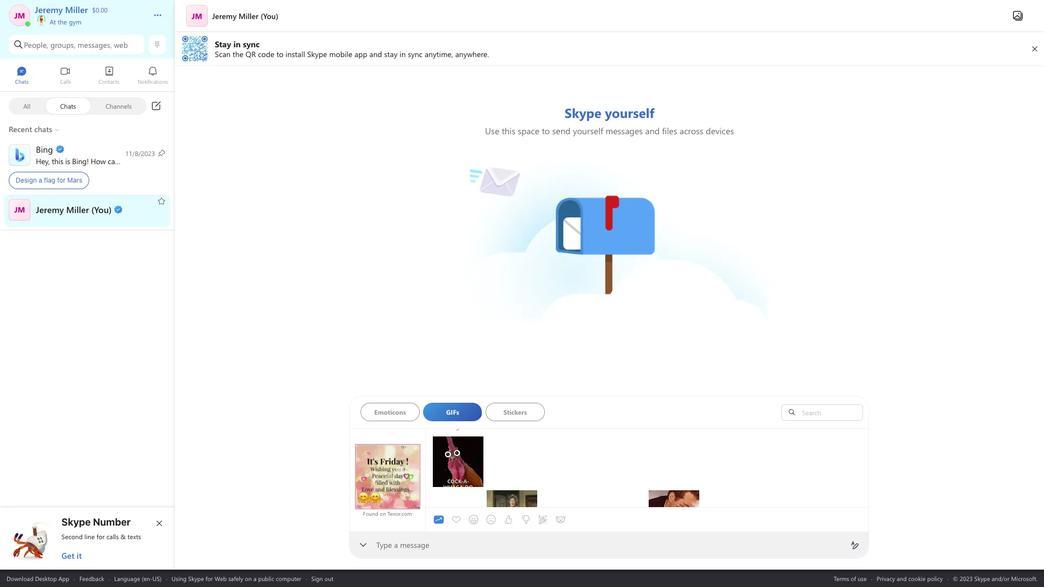 Task type: describe. For each thing, give the bounding box(es) containing it.
app
[[58, 574, 69, 583]]

of
[[851, 574, 856, 583]]

at the gym button
[[35, 15, 142, 26]]

skype number
[[61, 517, 131, 528]]

feedback
[[79, 574, 104, 583]]

mars
[[67, 176, 82, 184]]

policy
[[927, 574, 943, 583]]

flag
[[44, 176, 55, 184]]

0 vertical spatial for
[[57, 176, 66, 184]]

can
[[108, 156, 119, 166]]

second line for calls & texts
[[61, 532, 141, 541]]

privacy and cookie policy link
[[877, 574, 943, 583]]

safely
[[228, 574, 243, 583]]

public
[[258, 574, 274, 583]]

terms of use
[[834, 574, 867, 583]]

messages,
[[78, 39, 112, 50]]

Type a message text field
[[377, 540, 842, 551]]

all
[[23, 101, 31, 110]]

you
[[141, 156, 153, 166]]

web
[[114, 39, 128, 50]]

a for flag
[[39, 176, 42, 184]]

download
[[7, 574, 33, 583]]

a for message
[[394, 540, 398, 550]]

2 vertical spatial a
[[253, 574, 256, 583]]

(en-
[[142, 574, 152, 583]]

skype inside skype number element
[[61, 517, 91, 528]]

calls
[[106, 532, 119, 541]]

and
[[897, 574, 907, 583]]

get
[[61, 550, 74, 561]]

at the gym
[[48, 17, 81, 26]]

number
[[93, 517, 131, 528]]

groups,
[[50, 39, 76, 50]]

design a flag for mars
[[16, 176, 82, 184]]

message
[[400, 540, 429, 550]]

type
[[376, 540, 392, 550]]

today?
[[155, 156, 177, 166]]

computer
[[276, 574, 301, 583]]

sign out link
[[311, 574, 333, 583]]

is
[[65, 156, 70, 166]]

privacy
[[877, 574, 895, 583]]

at
[[50, 17, 56, 26]]

for for second line for calls & texts
[[97, 532, 105, 541]]

gym
[[69, 17, 81, 26]]

2 vertical spatial tab list
[[430, 493, 569, 547]]

Search text field
[[799, 408, 860, 417]]

type a message
[[376, 540, 429, 550]]



Task type: locate. For each thing, give the bounding box(es) containing it.
for
[[57, 176, 66, 184], [97, 532, 105, 541], [206, 574, 213, 583]]

skype right the using
[[188, 574, 204, 583]]

people, groups, messages, web button
[[9, 35, 144, 54]]

web
[[215, 574, 227, 583]]

1 vertical spatial tab list
[[361, 403, 762, 425]]

cookie
[[908, 574, 926, 583]]

1 vertical spatial a
[[394, 540, 398, 550]]

for left the web
[[206, 574, 213, 583]]

skype
[[61, 517, 91, 528], [188, 574, 204, 583]]

feedback link
[[79, 574, 104, 583]]

how
[[91, 156, 106, 166]]

people,
[[24, 39, 48, 50]]

this
[[52, 156, 63, 166]]

a right on
[[253, 574, 256, 583]]

use
[[858, 574, 867, 583]]

language (en-us) link
[[114, 574, 162, 583]]

using skype for web safely on a public computer
[[172, 574, 301, 583]]

0 vertical spatial tab list
[[0, 61, 175, 91]]

chats
[[60, 101, 76, 110]]

terms of use link
[[834, 574, 867, 583]]

for inside skype number element
[[97, 532, 105, 541]]

language
[[114, 574, 140, 583]]

for right flag
[[57, 176, 66, 184]]

design
[[16, 176, 37, 184]]

privacy and cookie policy
[[877, 574, 943, 583]]

&
[[121, 532, 126, 541]]

get it
[[61, 550, 82, 561]]

0 horizontal spatial for
[[57, 176, 66, 184]]

a right the type
[[394, 540, 398, 550]]

1 horizontal spatial skype
[[188, 574, 204, 583]]

second
[[61, 532, 83, 541]]

help
[[125, 156, 139, 166]]

for for using skype for web safely on a public computer
[[206, 574, 213, 583]]

0 vertical spatial a
[[39, 176, 42, 184]]

hey, this is bing ! how can i help you today?
[[36, 156, 179, 166]]

texts
[[128, 532, 141, 541]]

people, groups, messages, web
[[24, 39, 128, 50]]

1 vertical spatial for
[[97, 532, 105, 541]]

it
[[77, 550, 82, 561]]

a
[[39, 176, 42, 184], [394, 540, 398, 550], [253, 574, 256, 583]]

0 horizontal spatial skype
[[61, 517, 91, 528]]

!
[[87, 156, 89, 166]]

for right the line
[[97, 532, 105, 541]]

using skype for web safely on a public computer link
[[172, 574, 301, 583]]

tab list
[[0, 61, 175, 91], [361, 403, 762, 425], [430, 493, 569, 547]]

i
[[121, 156, 123, 166]]

bing
[[72, 156, 87, 166]]

using
[[172, 574, 187, 583]]

out
[[324, 574, 333, 583]]

1 horizontal spatial for
[[97, 532, 105, 541]]

on
[[245, 574, 252, 583]]

the
[[58, 17, 67, 26]]

2 vertical spatial for
[[206, 574, 213, 583]]

2 horizontal spatial a
[[394, 540, 398, 550]]

language (en-us)
[[114, 574, 162, 583]]

hey,
[[36, 156, 50, 166]]

skype up second
[[61, 517, 91, 528]]

skype number element
[[9, 517, 166, 561]]

0 vertical spatial skype
[[61, 517, 91, 528]]

1 vertical spatial skype
[[188, 574, 204, 583]]

line
[[84, 532, 95, 541]]

download desktop app
[[7, 574, 69, 583]]

sign
[[311, 574, 323, 583]]

a left flag
[[39, 176, 42, 184]]

us)
[[152, 574, 162, 583]]

channels
[[106, 101, 132, 110]]

desktop
[[35, 574, 57, 583]]

2 horizontal spatial for
[[206, 574, 213, 583]]

0 horizontal spatial a
[[39, 176, 42, 184]]

terms
[[834, 574, 849, 583]]

sign out
[[311, 574, 333, 583]]

1 horizontal spatial a
[[253, 574, 256, 583]]

download desktop app link
[[7, 574, 69, 583]]



Task type: vqa. For each thing, say whether or not it's contained in the screenshot.
2nd i'm from the left
no



